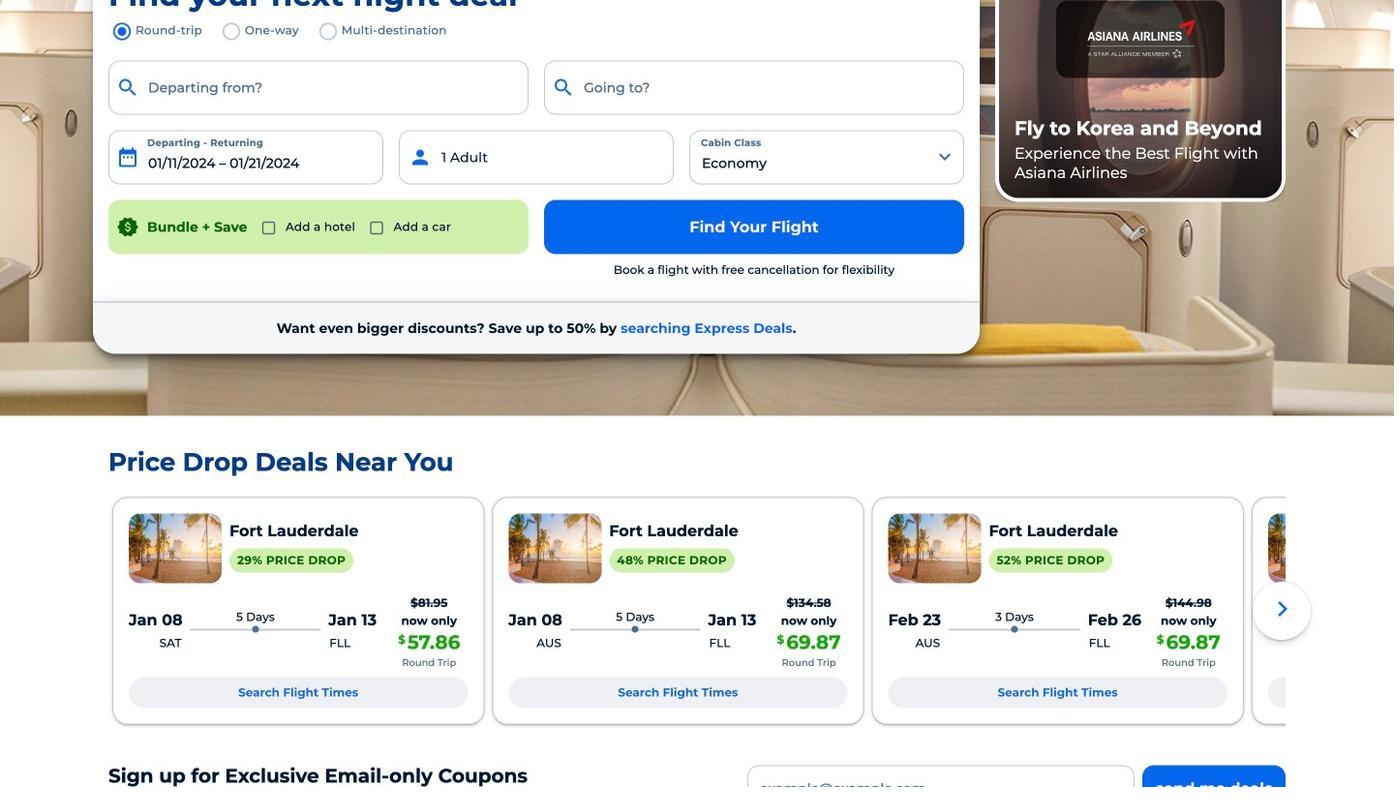 Task type: describe. For each thing, give the bounding box(es) containing it.
next image
[[1268, 594, 1299, 625]]

Departing from? field
[[108, 61, 529, 115]]

Going to? field
[[544, 61, 964, 115]]

Departing – Returning Date Picker field
[[108, 130, 383, 185]]

none field the going to?
[[544, 61, 964, 115]]

1 fort lauderdale image image from the left
[[129, 514, 222, 583]]

none field departing from?
[[108, 61, 529, 115]]



Task type: locate. For each thing, give the bounding box(es) containing it.
Promotion email input field
[[747, 765, 1135, 787]]

1 horizontal spatial fort lauderdale image image
[[509, 514, 602, 583]]

1 none field from the left
[[108, 61, 529, 115]]

traveler selection text field
[[399, 130, 674, 185]]

2 fort lauderdale image image from the left
[[509, 514, 602, 583]]

0 horizontal spatial none field
[[108, 61, 529, 115]]

0 horizontal spatial fort lauderdale image image
[[129, 514, 222, 583]]

1 horizontal spatial none field
[[544, 61, 964, 115]]

None field
[[108, 61, 529, 115], [544, 61, 964, 115]]

advertisement region
[[995, 0, 1286, 202]]

2 none field from the left
[[544, 61, 964, 115]]

fort lauderdale image image
[[129, 514, 222, 583], [509, 514, 602, 583], [888, 514, 981, 583]]

flight-search-form element
[[101, 18, 972, 286]]

2 horizontal spatial fort lauderdale image image
[[888, 514, 981, 583]]

3 fort lauderdale image image from the left
[[888, 514, 981, 583]]



Task type: vqa. For each thing, say whether or not it's contained in the screenshot.
The Flight-Search-Form element
yes



